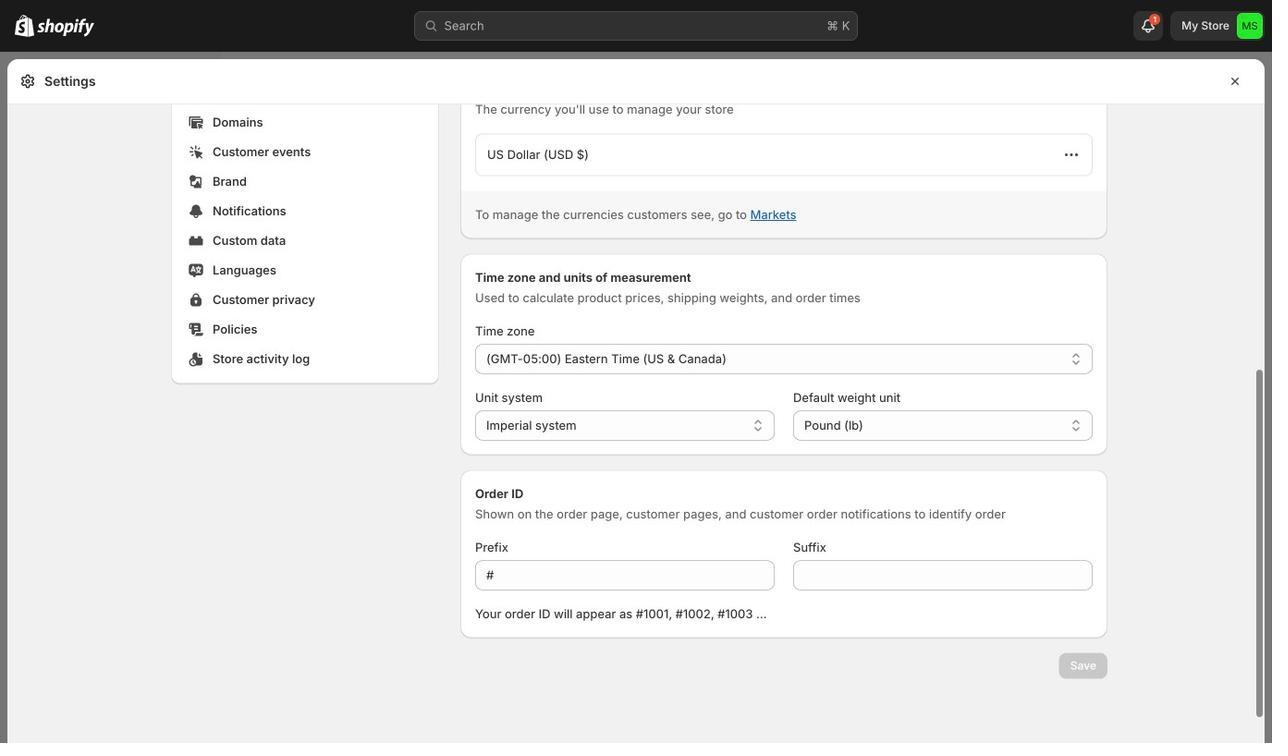 Task type: locate. For each thing, give the bounding box(es) containing it.
my store image
[[1238, 13, 1264, 39]]

0 horizontal spatial shopify image
[[15, 15, 34, 37]]

None text field
[[476, 561, 775, 591]]

none text field inside "settings" dialog
[[794, 561, 1094, 591]]

none text field inside "settings" dialog
[[476, 561, 775, 591]]

shopify image
[[15, 15, 34, 37], [37, 18, 94, 37]]

None text field
[[794, 561, 1094, 591]]



Task type: describe. For each thing, give the bounding box(es) containing it.
settings dialog
[[7, 0, 1266, 744]]

1 horizontal spatial shopify image
[[37, 18, 94, 37]]



Task type: vqa. For each thing, say whether or not it's contained in the screenshot.
Settings dialog
yes



